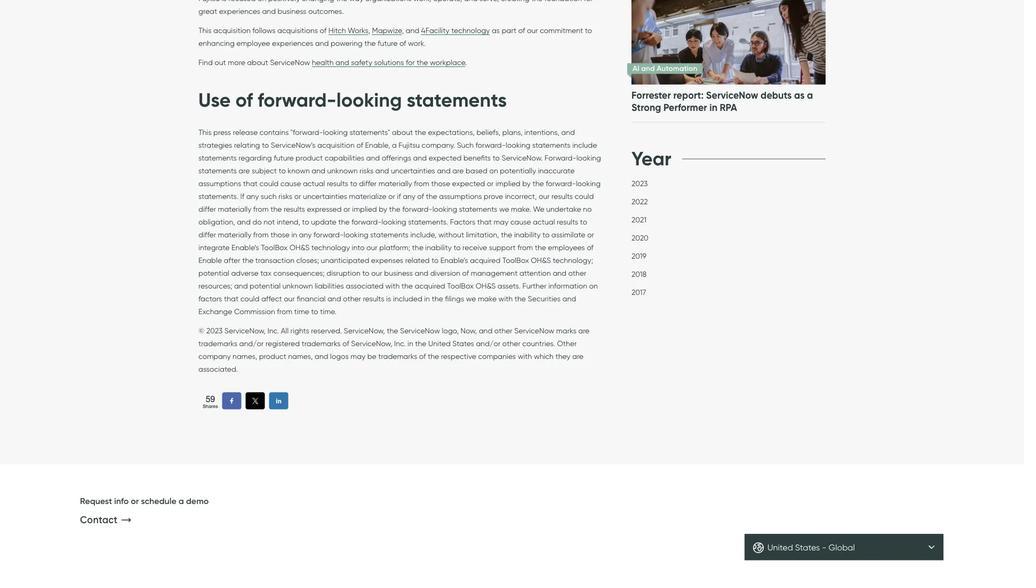 Task type: describe. For each thing, give the bounding box(es) containing it.
technology;
[[553, 256, 593, 265]]

of left respective
[[419, 352, 426, 361]]

0 vertical spatial oh&s
[[290, 243, 310, 252]]

of left hitch
[[320, 26, 327, 35]]

logo,
[[442, 326, 459, 335]]

.
[[466, 58, 467, 67]]

forward- up "forward-
[[258, 88, 337, 112]]

to right time
[[311, 307, 318, 316]]

assimilate
[[552, 230, 586, 239]]

our right 'affect'
[[284, 294, 295, 303]]

liabilities
[[315, 281, 344, 290]]

looking up into
[[344, 230, 369, 239]]

results down the capabilities at the top of page
[[327, 179, 348, 188]]

and up work.
[[406, 26, 420, 35]]

1 names, from the left
[[233, 352, 257, 361]]

1 vertical spatial states
[[796, 542, 820, 553]]

contains
[[260, 127, 289, 137]]

to left known
[[279, 166, 286, 175]]

are right they
[[573, 352, 584, 361]]

offerings
[[382, 153, 412, 162]]

0 horizontal spatial implied
[[352, 204, 377, 213]]

and left safety at the left of page
[[336, 58, 349, 67]]

year
[[632, 147, 672, 171]]

1 vertical spatial cause
[[511, 217, 531, 226]]

as part of our commitment to enhancing employee experiences and powering the future of work.
[[199, 26, 592, 48]]

incorrect,
[[505, 191, 537, 201]]

0 horizontal spatial unknown
[[283, 281, 313, 290]]

the left respective
[[428, 352, 439, 361]]

securities
[[528, 294, 561, 303]]

the down is
[[387, 326, 398, 335]]

materialize
[[349, 191, 387, 201]]

expectations,
[[428, 127, 475, 137]]

unanticipated
[[321, 256, 370, 265]]

future inside this press release contains "forward-looking statements" about the expectations, beliefs, plans, intentions, and strategies relating to servicenow's acquisition of enable, a fujitsu company. such forward-looking statements include statements regarding future product capabilities and offerings and expected benefits to servicenow. forward-looking statements are subject to known and unknown risks and uncertainties and are based on potentially inaccurate assumptions that could cause actual results to differ materially from those expected or implied by the forward-looking statements. if any such risks or uncertainties materialize or if any of the assumptions prove incorrect, our results could differ materially from the results expressed or implied by the forward-looking statements we make. we undertake no obligation, and do not intend, to update the forward-looking statements. factors that may cause actual results to differ materially from those in any forward-looking statements include, without limitation, the inability to assimilate or integrate enable's toolbox oh&s technology into our platform; the inability to receive support from the employees of enable after the transaction closes; unanticipated expenses related to enable's acquired toolbox oh&s technology; potential adverse tax consequences; disruption to our business and diversion of management attention and other resources; and potential unknown liabilities associated with the acquired toolbox oh&s assets. further information on factors that could affect our financial and other results is included in the filings we make with the securities and exchange commission from time to time.
[[274, 153, 294, 162]]

and up include
[[562, 127, 575, 137]]

or right assimilate
[[588, 230, 594, 239]]

"forward-
[[291, 127, 323, 137]]

servicenow.
[[502, 153, 543, 162]]

affect
[[261, 294, 282, 303]]

facebook sharing button image
[[228, 397, 236, 405]]

2 vertical spatial that
[[224, 294, 239, 303]]

forrester report: servicenow debuts as a strong performer in rpa
[[632, 89, 813, 114]]

we
[[533, 204, 545, 213]]

factors
[[450, 217, 476, 226]]

1 vertical spatial with
[[499, 294, 513, 303]]

as inside as part of our commitment to enhancing employee experiences and powering the future of work.
[[492, 26, 500, 35]]

integrate
[[199, 243, 230, 252]]

1 horizontal spatial we
[[499, 204, 509, 213]]

©
[[199, 326, 205, 335]]

if
[[397, 191, 401, 201]]

the inside as part of our commitment to enhancing employee experiences and powering the future of work.
[[365, 38, 376, 48]]

marks
[[557, 326, 577, 335]]

and down offerings
[[376, 166, 389, 175]]

attention
[[520, 268, 551, 277]]

servicenow's
[[271, 140, 316, 149]]

time
[[294, 307, 309, 316]]

not
[[264, 217, 275, 226]]

results left is
[[363, 294, 385, 303]]

1 vertical spatial oh&s
[[531, 256, 551, 265]]

inaccurate
[[538, 166, 575, 175]]

in right included
[[424, 294, 430, 303]]

of up logos
[[343, 339, 349, 348]]

1 vertical spatial differ
[[199, 204, 216, 213]]

1 vertical spatial by
[[379, 204, 387, 213]]

performer
[[664, 102, 708, 114]]

may inside this press release contains "forward-looking statements" about the expectations, beliefs, plans, intentions, and strategies relating to servicenow's acquisition of enable, a fujitsu company. such forward-looking statements include statements regarding future product capabilities and offerings and expected benefits to servicenow. forward-looking statements are subject to known and unknown risks and uncertainties and are based on potentially inaccurate assumptions that could cause actual results to differ materially from those expected or implied by the forward-looking statements. if any such risks or uncertainties materialize or if any of the assumptions prove incorrect, our results could differ materially from the results expressed or implied by the forward-looking statements we make. we undertake no obligation, and do not intend, to update the forward-looking statements. factors that may cause actual results to differ materially from those in any forward-looking statements include, without limitation, the inability to assimilate or integrate enable's toolbox oh&s technology into our platform; the inability to receive support from the employees of enable after the transaction closes; unanticipated expenses related to enable's acquired toolbox oh&s technology; potential adverse tax consequences; disruption to our business and diversion of management attention and other resources; and potential unknown liabilities associated with the acquired toolbox oh&s assets. further information on factors that could affect our financial and other results is included in the filings we make with the securities and exchange commission from time to time.
[[494, 217, 509, 226]]

of right part
[[519, 26, 525, 35]]

hitch
[[329, 26, 346, 35]]

based
[[466, 166, 488, 175]]

2018
[[632, 269, 647, 278]]

support
[[489, 243, 516, 252]]

health and safety solutions for the workplace link
[[312, 58, 466, 67]]

acquisitions
[[278, 26, 318, 35]]

this acquisition follows acquisitions of hitch works , mapwize , and 4facility technology
[[199, 26, 490, 35]]

and right ai
[[642, 64, 655, 73]]

ai
[[633, 64, 640, 73]]

0 horizontal spatial trademarks
[[199, 339, 238, 348]]

forward- down the inaccurate
[[546, 179, 576, 188]]

this for this acquisition follows acquisitions of hitch works , mapwize , and 4facility technology
[[199, 26, 212, 35]]

product inside this press release contains "forward-looking statements" about the expectations, beliefs, plans, intentions, and strategies relating to servicenow's acquisition of enable, a fujitsu company. such forward-looking statements include statements regarding future product capabilities and offerings and expected benefits to servicenow. forward-looking statements are subject to known and unknown risks and uncertainties and are based on potentially inaccurate assumptions that could cause actual results to differ materially from those expected or implied by the forward-looking statements. if any such risks or uncertainties materialize or if any of the assumptions prove incorrect, our results could differ materially from the results expressed or implied by the forward-looking statements we make. we undertake no obligation, and do not intend, to update the forward-looking statements. factors that may cause actual results to differ materially from those in any forward-looking statements include, without limitation, the inability to assimilate or integrate enable's toolbox oh&s technology into our platform; the inability to receive support from the employees of enable after the transaction closes; unanticipated expenses related to enable's acquired toolbox oh&s technology; potential adverse tax consequences; disruption to our business and diversion of management attention and other resources; and potential unknown liabilities associated with the acquired toolbox oh&s assets. further information on factors that could affect our financial and other results is included in the filings we make with the securities and exchange commission from time to time.
[[296, 153, 323, 162]]

our right into
[[367, 243, 378, 252]]

debuts
[[761, 89, 792, 101]]

to right benefits
[[493, 153, 500, 162]]

59
[[206, 394, 215, 404]]

experiences
[[272, 38, 313, 48]]

to inside as part of our commitment to enhancing employee experiences and powering the future of work.
[[585, 26, 592, 35]]

with inside © 2023 servicenow, inc. all rights reserved. servicenow, the servicenow logo, now, and other servicenow marks are trademarks and/or registered trademarks of servicenow, inc. in the united states and/or other countries. other company names, product names, and logos may be trademarks of the respective companies with which they are associated.
[[518, 352, 532, 361]]

the up included
[[402, 281, 413, 290]]

0 vertical spatial could
[[260, 179, 279, 188]]

looking up factors
[[433, 204, 457, 213]]

1 horizontal spatial inability
[[514, 230, 541, 239]]

1 horizontal spatial any
[[299, 230, 312, 239]]

and inside as part of our commitment to enhancing employee experiences and powering the future of work.
[[315, 38, 329, 48]]

0 vertical spatial those
[[431, 179, 451, 188]]

our down expenses
[[371, 268, 383, 277]]

and down enable,
[[366, 153, 380, 162]]

© 2023 servicenow, inc. all rights reserved. servicenow, the servicenow logo, now, and other servicenow marks are trademarks and/or registered trademarks of servicenow, inc. in the united states and/or other countries. other company names, product names, and logos may be trademarks of the respective companies with which they are associated.
[[199, 326, 590, 373]]

of down enable's at the left
[[462, 268, 469, 277]]

the up 'fujitsu'
[[415, 127, 426, 137]]

0 vertical spatial differ
[[359, 179, 377, 188]]

our inside as part of our commitment to enhancing employee experiences and powering the future of work.
[[527, 26, 538, 35]]

2 horizontal spatial that
[[478, 217, 492, 226]]

2 vertical spatial could
[[241, 294, 260, 303]]

company.
[[422, 140, 455, 149]]

0 vertical spatial technology
[[452, 26, 490, 35]]

without
[[439, 230, 464, 239]]

2022 link
[[632, 197, 648, 209]]

the up adverse
[[242, 256, 254, 265]]

and right known
[[312, 166, 326, 175]]

1 horizontal spatial assumptions
[[439, 191, 482, 201]]

after
[[224, 256, 241, 265]]

0 horizontal spatial assumptions
[[199, 179, 241, 188]]

powering
[[331, 38, 363, 48]]

diversion
[[431, 268, 461, 277]]

and left logos
[[315, 352, 328, 361]]

relating
[[234, 140, 260, 149]]

or right 'expressed' at the left top of page
[[344, 204, 351, 213]]

works
[[348, 26, 369, 35]]

1 horizontal spatial by
[[523, 179, 531, 188]]

find out more about servicenow health and safety solutions for the workplace .
[[199, 58, 467, 67]]

0 horizontal spatial we
[[466, 294, 476, 303]]

countries.
[[523, 339, 556, 348]]

servicenow inside forrester report: servicenow debuts as a strong performer in rpa
[[707, 89, 759, 101]]

1 horizontal spatial unknown
[[327, 166, 358, 175]]

a inside forrester report: servicenow debuts as a strong performer in rpa
[[807, 89, 813, 101]]

make.
[[511, 204, 532, 213]]

the down included
[[415, 339, 427, 348]]

to up enable's at the left
[[454, 243, 461, 252]]

use
[[199, 88, 231, 112]]

limitation,
[[466, 230, 499, 239]]

future inside as part of our commitment to enhancing employee experiences and powering the future of work.
[[378, 38, 398, 48]]

mapwize link
[[372, 26, 402, 35]]

2021 link
[[632, 215, 647, 227]]

plans,
[[503, 127, 523, 137]]

0 horizontal spatial about
[[247, 58, 268, 67]]

1 vertical spatial those
[[271, 230, 290, 239]]

servicenow left logo,
[[400, 326, 440, 335]]

servicenow up countries.
[[515, 326, 555, 335]]

0 horizontal spatial potential
[[199, 268, 229, 277]]

known
[[288, 166, 310, 175]]

looking up no
[[576, 179, 601, 188]]

tax
[[261, 268, 272, 277]]

from left time
[[277, 307, 292, 316]]

employee
[[237, 38, 270, 48]]

in down intend,
[[292, 230, 297, 239]]

looking up the capabilities at the top of page
[[323, 127, 348, 137]]

looking up statements"
[[337, 88, 402, 112]]

looking up platform;
[[382, 217, 407, 226]]

the right if
[[426, 191, 438, 201]]

0 vertical spatial materially
[[379, 179, 412, 188]]

safety
[[351, 58, 372, 67]]

or up prove
[[487, 179, 494, 188]]

schedule
[[141, 496, 176, 507]]

the down if
[[389, 204, 401, 213]]

factors
[[199, 294, 222, 303]]

employees
[[548, 243, 585, 252]]

out
[[215, 58, 226, 67]]

or right "info"
[[131, 496, 139, 507]]

2022
[[632, 197, 648, 206]]

1 horizontal spatial implied
[[496, 179, 521, 188]]

undertake
[[547, 204, 581, 213]]

they
[[556, 352, 571, 361]]

from up do
[[253, 204, 269, 213]]

2 vertical spatial differ
[[199, 230, 216, 239]]

expenses
[[371, 256, 404, 265]]

regarding
[[239, 153, 272, 162]]

2 vertical spatial oh&s
[[476, 281, 496, 290]]

forward- down the materialize
[[352, 217, 382, 226]]

of right the use on the left top of the page
[[236, 88, 253, 112]]

of up technology;
[[587, 243, 594, 252]]

mapwize
[[372, 26, 402, 35]]

is
[[386, 294, 391, 303]]

the left employees
[[535, 243, 546, 252]]

1 vertical spatial expected
[[452, 179, 485, 188]]

1 vertical spatial uncertainties
[[303, 191, 347, 201]]

or left if
[[388, 191, 395, 201]]

to down contains
[[262, 140, 269, 149]]

to down no
[[580, 217, 588, 226]]

automation
[[657, 64, 698, 73]]

release
[[233, 127, 258, 137]]

2 , from the left
[[402, 26, 404, 35]]

the up incorrect,
[[533, 179, 544, 188]]

to right intend,
[[302, 217, 309, 226]]

benefits
[[464, 153, 491, 162]]

acquisition inside this press release contains "forward-looking statements" about the expectations, beliefs, plans, intentions, and strategies relating to servicenow's acquisition of enable, a fujitsu company. such forward-looking statements include statements regarding future product capabilities and offerings and expected benefits to servicenow. forward-looking statements are subject to known and unknown risks and uncertainties and are based on potentially inaccurate assumptions that could cause actual results to differ materially from those expected or implied by the forward-looking statements. if any such risks or uncertainties materialize or if any of the assumptions prove incorrect, our results could differ materially from the results expressed or implied by the forward-looking statements we make. we undertake no obligation, and do not intend, to update the forward-looking statements. factors that may cause actual results to differ materially from those in any forward-looking statements include, without limitation, the inability to assimilate or integrate enable's toolbox oh&s technology into our platform; the inability to receive support from the employees of enable after the transaction closes; unanticipated expenses related to enable's acquired toolbox oh&s technology; potential adverse tax consequences; disruption to our business and diversion of management attention and other resources; and potential unknown liabilities associated with the acquired toolbox oh&s assets. further information on factors that could affect our financial and other results is included in the filings we make with the securities and exchange commission from time to time.
[[318, 140, 355, 149]]

results up intend,
[[284, 204, 305, 213]]

and down liabilities
[[328, 294, 341, 303]]

2 vertical spatial materially
[[218, 230, 252, 239]]

0 horizontal spatial actual
[[303, 179, 325, 188]]

press
[[214, 127, 231, 137]]

report:
[[674, 89, 704, 101]]

the down the acquired toolbox
[[432, 294, 443, 303]]

1 vertical spatial materially
[[218, 204, 252, 213]]

1 vertical spatial could
[[575, 191, 594, 201]]

filings
[[445, 294, 464, 303]]

0 horizontal spatial any
[[246, 191, 259, 201]]

all
[[281, 326, 289, 335]]

and down adverse
[[234, 281, 248, 290]]

technology inside this press release contains "forward-looking statements" about the expectations, beliefs, plans, intentions, and strategies relating to servicenow's acquisition of enable, a fujitsu company. such forward-looking statements include statements regarding future product capabilities and offerings and expected benefits to servicenow. forward-looking statements are subject to known and unknown risks and uncertainties and are based on potentially inaccurate assumptions that could cause actual results to differ materially from those expected or implied by the forward-looking statements. if any such risks or uncertainties materialize or if any of the assumptions prove incorrect, our results could differ materially from the results expressed or implied by the forward-looking statements we make. we undertake no obligation, and do not intend, to update the forward-looking statements. factors that may cause actual results to differ materially from those in any forward-looking statements include, without limitation, the inability to assimilate or integrate enable's toolbox oh&s technology into our platform; the inability to receive support from the employees of enable after the transaction closes; unanticipated expenses related to enable's acquired toolbox oh&s technology; potential adverse tax consequences; disruption to our business and diversion of management attention and other resources; and potential unknown liabilities associated with the acquired toolbox oh&s assets. further information on factors that could affect our financial and other results is included in the filings we make with the securities and exchange commission from time to time.
[[312, 243, 350, 252]]

a inside this press release contains "forward-looking statements" about the expectations, beliefs, plans, intentions, and strategies relating to servicenow's acquisition of enable, a fujitsu company. such forward-looking statements include statements regarding future product capabilities and offerings and expected benefits to servicenow. forward-looking statements are subject to known and unknown risks and uncertainties and are based on potentially inaccurate assumptions that could cause actual results to differ materially from those expected or implied by the forward-looking statements. if any such risks or uncertainties materialize or if any of the assumptions prove incorrect, our results could differ materially from the results expressed or implied by the forward-looking statements we make. we undertake no obligation, and do not intend, to update the forward-looking statements. factors that may cause actual results to differ materially from those in any forward-looking statements include, without limitation, the inability to assimilate or integrate enable's toolbox oh&s technology into our platform; the inability to receive support from the employees of enable after the transaction closes; unanticipated expenses related to enable's acquired toolbox oh&s technology; potential adverse tax consequences; disruption to our business and diversion of management attention and other resources; and potential unknown liabilities associated with the acquired toolbox oh&s assets. further information on factors that could affect our financial and other results is included in the filings we make with the securities and exchange commission from time to time.
[[392, 140, 397, 149]]

looking up servicenow.
[[506, 140, 531, 149]]

if
[[240, 191, 245, 201]]

0 horizontal spatial inability
[[426, 243, 452, 252]]



Task type: locate. For each thing, give the bounding box(es) containing it.
1 vertical spatial implied
[[352, 204, 377, 213]]

companies
[[478, 352, 516, 361]]

0 vertical spatial with
[[386, 281, 400, 290]]

2 names, from the left
[[288, 352, 313, 361]]

part
[[502, 26, 517, 35]]

this up 'enhancing' on the top of page
[[199, 26, 212, 35]]

no
[[583, 204, 592, 213]]

2020
[[632, 233, 649, 242]]

could up such
[[260, 179, 279, 188]]

other
[[569, 268, 587, 277], [343, 294, 361, 303], [495, 326, 513, 335], [503, 339, 521, 348]]

1 horizontal spatial about
[[392, 127, 413, 137]]

in down included
[[408, 339, 413, 348]]

states inside © 2023 servicenow, inc. all rights reserved. servicenow, the servicenow logo, now, and other servicenow marks are trademarks and/or registered trademarks of servicenow, inc. in the united states and/or other countries. other company names, product names, and logos may be trademarks of the respective companies with which they are associated.
[[453, 339, 474, 348]]

0 vertical spatial about
[[247, 58, 268, 67]]

0 horizontal spatial uncertainties
[[303, 191, 347, 201]]

, left mapwize
[[369, 26, 370, 35]]

looking
[[337, 88, 402, 112], [323, 127, 348, 137], [506, 140, 531, 149], [577, 153, 601, 162], [576, 179, 601, 188], [433, 204, 457, 213], [382, 217, 407, 226], [344, 230, 369, 239]]

trademarks up 'company'
[[199, 339, 238, 348]]

1 horizontal spatial risks
[[360, 166, 374, 175]]

this for this press release contains "forward-looking statements" about the expectations, beliefs, plans, intentions, and strategies relating to servicenow's acquisition of enable, a fujitsu company. such forward-looking statements include statements regarding future product capabilities and offerings and expected benefits to servicenow. forward-looking statements are subject to known and unknown risks and uncertainties and are based on potentially inaccurate assumptions that could cause actual results to differ materially from those expected or implied by the forward-looking statements. if any such risks or uncertainties materialize or if any of the assumptions prove incorrect, our results could differ materially from the results expressed or implied by the forward-looking statements we make. we undertake no obligation, and do not intend, to update the forward-looking statements. factors that may cause actual results to differ materially from those in any forward-looking statements include, without limitation, the inability to assimilate or integrate enable's toolbox oh&s technology into our platform; the inability to receive support from the employees of enable after the transaction closes; unanticipated expenses related to enable's acquired toolbox oh&s technology; potential adverse tax consequences; disruption to our business and diversion of management attention and other resources; and potential unknown liabilities associated with the acquired toolbox oh&s assets. further information on factors that could affect our financial and other results is included in the filings we make with the securities and exchange commission from time to time.
[[199, 127, 212, 137]]

the right for
[[417, 58, 428, 67]]

1 vertical spatial as
[[795, 89, 805, 101]]

names,
[[233, 352, 257, 361], [288, 352, 313, 361]]

enhancing
[[199, 38, 235, 48]]

1 vertical spatial a
[[392, 140, 397, 149]]

to left assimilate
[[543, 230, 550, 239]]

from down 'fujitsu'
[[414, 179, 430, 188]]

or down known
[[294, 191, 301, 201]]

0 horizontal spatial states
[[453, 339, 474, 348]]

twitter sharing button image
[[251, 397, 260, 405]]

product inside © 2023 servicenow, inc. all rights reserved. servicenow, the servicenow logo, now, and other servicenow marks are trademarks and/or registered trademarks of servicenow, inc. in the united states and/or other countries. other company names, product names, and logos may be trademarks of the respective companies with which they are associated.
[[259, 352, 286, 361]]

inability down the make.
[[514, 230, 541, 239]]

1 vertical spatial potential
[[250, 281, 281, 290]]

inability down without
[[426, 243, 452, 252]]

implied down potentially
[[496, 179, 521, 188]]

0 vertical spatial on
[[490, 166, 498, 175]]

potentially
[[500, 166, 536, 175]]

the
[[365, 38, 376, 48], [417, 58, 428, 67], [415, 127, 426, 137], [533, 179, 544, 188], [426, 191, 438, 201], [271, 204, 282, 213], [389, 204, 401, 213], [338, 217, 350, 226], [501, 230, 513, 239], [412, 243, 424, 252], [535, 243, 546, 252], [242, 256, 254, 265], [402, 281, 413, 290], [432, 294, 443, 303], [515, 294, 526, 303], [387, 326, 398, 335], [415, 339, 427, 348], [428, 352, 439, 361]]

ai and automation
[[633, 64, 698, 73]]

1 , from the left
[[369, 26, 370, 35]]

the up not
[[271, 204, 282, 213]]

risks right such
[[279, 191, 293, 201]]

united inside © 2023 servicenow, inc. all rights reserved. servicenow, the servicenow logo, now, and other servicenow marks are trademarks and/or registered trademarks of servicenow, inc. in the united states and/or other countries. other company names, product names, and logos may be trademarks of the respective companies with which they are associated.
[[429, 339, 451, 348]]

assets.
[[498, 281, 521, 290]]

acquired toolbox
[[415, 281, 474, 290]]

registered
[[266, 339, 300, 348]]

results up assimilate
[[557, 217, 579, 226]]

0 vertical spatial expected
[[429, 153, 462, 162]]

could up commission
[[241, 294, 260, 303]]

we
[[499, 204, 509, 213], [466, 294, 476, 303]]

resources;
[[199, 281, 232, 290]]

looking down include
[[577, 153, 601, 162]]

and up health
[[315, 38, 329, 48]]

are left based
[[453, 166, 464, 175]]

and down 'fujitsu'
[[413, 153, 427, 162]]

1 vertical spatial future
[[274, 153, 294, 162]]

united down logo,
[[429, 339, 451, 348]]

may inside © 2023 servicenow, inc. all rights reserved. servicenow, the servicenow logo, now, and other servicenow marks are trademarks and/or registered trademarks of servicenow, inc. in the united states and/or other countries. other company names, product names, and logos may be trademarks of the respective companies with which they are associated.
[[351, 352, 366, 361]]

2 horizontal spatial oh&s
[[531, 256, 551, 265]]

0 vertical spatial may
[[494, 217, 509, 226]]

1 horizontal spatial statements.
[[408, 217, 448, 226]]

actual down "we"
[[533, 217, 555, 226]]

1 horizontal spatial trademarks
[[302, 339, 341, 348]]

0 vertical spatial 2023
[[632, 179, 648, 188]]

1 vertical spatial about
[[392, 127, 413, 137]]

financial
[[297, 294, 326, 303]]

the down works
[[365, 38, 376, 48]]

materially down obligation,
[[218, 230, 252, 239]]

results
[[327, 179, 348, 188], [552, 191, 573, 201], [284, 204, 305, 213], [557, 217, 579, 226], [363, 294, 385, 303]]

statements. up the include,
[[408, 217, 448, 226]]

expected down company.
[[429, 153, 462, 162]]

0 vertical spatial assumptions
[[199, 179, 241, 188]]

materially up if
[[379, 179, 412, 188]]

0 horizontal spatial 2023
[[206, 326, 223, 335]]

respective
[[441, 352, 477, 361]]

about down employee
[[247, 58, 268, 67]]

about inside this press release contains "forward-looking statements" about the expectations, beliefs, plans, intentions, and strategies relating to servicenow's acquisition of enable, a fujitsu company. such forward-looking statements include statements regarding future product capabilities and offerings and expected benefits to servicenow. forward-looking statements are subject to known and unknown risks and uncertainties and are based on potentially inaccurate assumptions that could cause actual results to differ materially from those expected or implied by the forward-looking statements. if any such risks or uncertainties materialize or if any of the assumptions prove incorrect, our results could differ materially from the results expressed or implied by the forward-looking statements we make. we undertake no obligation, and do not intend, to update the forward-looking statements. factors that may cause actual results to differ materially from those in any forward-looking statements include, without limitation, the inability to assimilate or integrate enable's toolbox oh&s technology into our platform; the inability to receive support from the employees of enable after the transaction closes; unanticipated expenses related to enable's acquired toolbox oh&s technology; potential adverse tax consequences; disruption to our business and diversion of management attention and other resources; and potential unknown liabilities associated with the acquired toolbox oh&s assets. further information on factors that could affect our financial and other results is included in the filings we make with the securities and exchange commission from time to time.
[[392, 127, 413, 137]]

0 vertical spatial product
[[296, 153, 323, 162]]

adverse
[[231, 268, 259, 277]]

1 and/or from the left
[[239, 339, 264, 348]]

in inside © 2023 servicenow, inc. all rights reserved. servicenow, the servicenow logo, now, and other servicenow marks are trademarks and/or registered trademarks of servicenow, inc. in the united states and/or other countries. other company names, product names, and logos may be trademarks of the respective companies with which they are associated.
[[408, 339, 413, 348]]

1 horizontal spatial with
[[499, 294, 513, 303]]

expected down based
[[452, 179, 485, 188]]

1 vertical spatial on
[[589, 281, 598, 290]]

by
[[523, 179, 531, 188], [379, 204, 387, 213]]

2018 link
[[632, 269, 647, 281]]

differ up integrate
[[199, 230, 216, 239]]

request info or schedule a demo
[[80, 496, 209, 507]]

contact
[[80, 514, 118, 526]]

technology up the .
[[452, 26, 490, 35]]

linkedin sharing button image
[[275, 397, 283, 405]]

associated
[[346, 281, 384, 290]]

1 vertical spatial acquisition
[[318, 140, 355, 149]]

trademarks right be
[[379, 352, 418, 361]]

from up toolbox
[[518, 243, 533, 252]]

0 horizontal spatial united
[[429, 339, 451, 348]]

0 horizontal spatial may
[[351, 352, 366, 361]]

0 horizontal spatial technology
[[312, 243, 350, 252]]

0 vertical spatial that
[[243, 179, 258, 188]]

from up enable's toolbox
[[253, 230, 269, 239]]

1 horizontal spatial and/or
[[476, 339, 501, 348]]

include,
[[411, 230, 437, 239]]

0 vertical spatial implied
[[496, 179, 521, 188]]

0 vertical spatial future
[[378, 38, 398, 48]]

0 vertical spatial we
[[499, 204, 509, 213]]

follows
[[253, 26, 276, 35]]

cause down the make.
[[511, 217, 531, 226]]

names, down registered
[[288, 352, 313, 361]]

0 horizontal spatial inc.
[[268, 326, 279, 335]]

2023 inside © 2023 servicenow, inc. all rights reserved. servicenow, the servicenow logo, now, and other servicenow marks are trademarks and/or registered trademarks of servicenow, inc. in the united states and/or other countries. other company names, product names, and logos may be trademarks of the respective companies with which they are associated.
[[206, 326, 223, 335]]

and down company.
[[437, 166, 451, 175]]

2 and/or from the left
[[476, 339, 501, 348]]

that
[[243, 179, 258, 188], [478, 217, 492, 226], [224, 294, 239, 303]]

strategies
[[199, 140, 232, 149]]

1 horizontal spatial that
[[243, 179, 258, 188]]

shares
[[203, 403, 218, 409]]

and up information in the right of the page
[[553, 268, 567, 277]]

0 horizontal spatial cause
[[281, 179, 301, 188]]

fujitsu
[[399, 140, 420, 149]]

1 vertical spatial this
[[199, 127, 212, 137]]

logos
[[330, 352, 349, 361]]

with
[[386, 281, 400, 290], [499, 294, 513, 303], [518, 352, 532, 361]]

1 this from the top
[[199, 26, 212, 35]]

information
[[549, 281, 588, 290]]

0 horizontal spatial a
[[179, 496, 184, 507]]

of right if
[[418, 191, 424, 201]]

1 vertical spatial may
[[351, 352, 366, 361]]

materially
[[379, 179, 412, 188], [218, 204, 252, 213], [218, 230, 252, 239]]

toolbox
[[503, 256, 529, 265]]

uncertainties
[[391, 166, 435, 175], [303, 191, 347, 201]]

servicenow up rpa
[[707, 89, 759, 101]]

the down assets.
[[515, 294, 526, 303]]

2023 right ©
[[206, 326, 223, 335]]

-
[[823, 542, 827, 553]]

0 horizontal spatial statements.
[[199, 191, 239, 201]]

prove
[[484, 191, 503, 201]]

expressed
[[307, 204, 342, 213]]

about up 'fujitsu'
[[392, 127, 413, 137]]

2 vertical spatial with
[[518, 352, 532, 361]]

could up no
[[575, 191, 594, 201]]

1 horizontal spatial as
[[795, 89, 805, 101]]

our
[[527, 26, 538, 35], [539, 191, 550, 201], [367, 243, 378, 252], [371, 268, 383, 277], [284, 294, 295, 303]]

forward- down beliefs,
[[476, 140, 506, 149]]

that up limitation,
[[478, 217, 492, 226]]

0 horizontal spatial product
[[259, 352, 286, 361]]

in inside forrester report: servicenow debuts as a strong performer in rpa
[[710, 102, 718, 114]]

materially down if
[[218, 204, 252, 213]]

0 vertical spatial potential
[[199, 268, 229, 277]]

on
[[490, 166, 498, 175], [589, 281, 598, 290]]

assumptions up if
[[199, 179, 241, 188]]

0 vertical spatial states
[[453, 339, 474, 348]]

platform;
[[380, 243, 410, 252]]

and left do
[[237, 217, 251, 226]]

with left which
[[518, 352, 532, 361]]

unknown down the capabilities at the top of page
[[327, 166, 358, 175]]

potential
[[199, 268, 229, 277], [250, 281, 281, 290]]

by down the materialize
[[379, 204, 387, 213]]

that up if
[[243, 179, 258, 188]]

0 vertical spatial risks
[[360, 166, 374, 175]]

1 horizontal spatial inc.
[[394, 339, 406, 348]]

names, up associated. at the left
[[233, 352, 257, 361]]

2 horizontal spatial a
[[807, 89, 813, 101]]

0 vertical spatial as
[[492, 26, 500, 35]]

1 horizontal spatial names,
[[288, 352, 313, 361]]

included
[[393, 294, 423, 303]]

the up related
[[412, 243, 424, 252]]

actual
[[303, 179, 325, 188], [533, 217, 555, 226]]

1 horizontal spatial may
[[494, 217, 509, 226]]

1 horizontal spatial uncertainties
[[391, 166, 435, 175]]

0 vertical spatial uncertainties
[[391, 166, 435, 175]]

obligation,
[[199, 217, 235, 226]]

differ up the materialize
[[359, 179, 377, 188]]

consequences;
[[274, 268, 325, 277]]

1 vertical spatial united
[[768, 542, 794, 553]]

of left work.
[[400, 38, 406, 48]]

to up the materialize
[[350, 179, 357, 188]]

0 horizontal spatial as
[[492, 26, 500, 35]]

results up the undertake
[[552, 191, 573, 201]]

1 vertical spatial risks
[[279, 191, 293, 201]]

forward- up the include,
[[403, 204, 433, 213]]

1 vertical spatial actual
[[533, 217, 555, 226]]

and down information in the right of the page
[[563, 294, 576, 303]]

2 this from the top
[[199, 127, 212, 137]]

as inside forrester report: servicenow debuts as a strong performer in rpa
[[795, 89, 805, 101]]

0 vertical spatial by
[[523, 179, 531, 188]]

and/or
[[239, 339, 264, 348], [476, 339, 501, 348]]

business
[[384, 268, 413, 277]]

forward- down update
[[314, 230, 344, 239]]

the up support
[[501, 230, 513, 239]]

servicenow down experiences at the left of the page
[[270, 58, 310, 67]]

a left demo
[[179, 496, 184, 507]]

0 vertical spatial cause
[[281, 179, 301, 188]]

1 horizontal spatial states
[[796, 542, 820, 553]]

1 vertical spatial that
[[478, 217, 492, 226]]

2 horizontal spatial any
[[403, 191, 416, 201]]

that down "resources;"
[[224, 294, 239, 303]]

be
[[368, 352, 377, 361]]

our up "we"
[[539, 191, 550, 201]]

0 vertical spatial acquisition
[[214, 26, 251, 35]]

0 vertical spatial inc.
[[268, 326, 279, 335]]

of down statements"
[[357, 140, 363, 149]]

and/or left registered
[[239, 339, 264, 348]]

related
[[405, 256, 430, 265]]

0 vertical spatial unknown
[[327, 166, 358, 175]]

4facility technology link
[[421, 26, 490, 35]]

1 horizontal spatial potential
[[250, 281, 281, 290]]

uncertainties down offerings
[[391, 166, 435, 175]]

2 horizontal spatial trademarks
[[379, 352, 418, 361]]

enable's toolbox
[[232, 243, 288, 252]]

forward-
[[258, 88, 337, 112], [476, 140, 506, 149], [546, 179, 576, 188], [403, 204, 433, 213], [352, 217, 382, 226], [314, 230, 344, 239]]

2 horizontal spatial with
[[518, 352, 532, 361]]

make
[[478, 294, 497, 303]]

a
[[807, 89, 813, 101], [392, 140, 397, 149], [179, 496, 184, 507]]

subject
[[252, 166, 277, 175]]

oh&s
[[290, 243, 310, 252], [531, 256, 551, 265], [476, 281, 496, 290]]

such
[[457, 140, 474, 149]]

are down regarding
[[239, 166, 250, 175]]

0 horizontal spatial and/or
[[239, 339, 264, 348]]

to up diversion
[[432, 256, 439, 265]]

commitment
[[540, 26, 583, 35]]

0 horizontal spatial names,
[[233, 352, 257, 361]]

the right update
[[338, 217, 350, 226]]

may left be
[[351, 352, 366, 361]]

statements.
[[199, 191, 239, 201], [408, 217, 448, 226]]

may up limitation,
[[494, 217, 509, 226]]

1 vertical spatial inability
[[426, 243, 452, 252]]

1 horizontal spatial oh&s
[[476, 281, 496, 290]]

forrester
[[632, 89, 671, 101]]

exchange
[[199, 307, 232, 316]]

this inside this press release contains "forward-looking statements" about the expectations, beliefs, plans, intentions, and strategies relating to servicenow's acquisition of enable, a fujitsu company. such forward-looking statements include statements regarding future product capabilities and offerings and expected benefits to servicenow. forward-looking statements are subject to known and unknown risks and uncertainties and are based on potentially inaccurate assumptions that could cause actual results to differ materially from those expected or implied by the forward-looking statements. if any such risks or uncertainties materialize or if any of the assumptions prove incorrect, our results could differ materially from the results expressed or implied by the forward-looking statements we make. we undertake no obligation, and do not intend, to update the forward-looking statements. factors that may cause actual results to differ materially from those in any forward-looking statements include, without limitation, the inability to assimilate or integrate enable's toolbox oh&s technology into our platform; the inability to receive support from the employees of enable after the transaction closes; unanticipated expenses related to enable's acquired toolbox oh&s technology; potential adverse tax consequences; disruption to our business and diversion of management attention and other resources; and potential unknown liabilities associated with the acquired toolbox oh&s assets. further information on factors that could affect our financial and other results is included in the filings we make with the securities and exchange commission from time to time.
[[199, 127, 212, 137]]

1 vertical spatial technology
[[312, 243, 350, 252]]

and right the now,
[[479, 326, 493, 335]]

1 horizontal spatial a
[[392, 140, 397, 149]]

potential up "resources;"
[[199, 268, 229, 277]]

this
[[199, 26, 212, 35], [199, 127, 212, 137]]

trademarks
[[199, 339, 238, 348], [302, 339, 341, 348], [379, 352, 418, 361]]

forward-
[[545, 153, 577, 162]]

1 horizontal spatial on
[[589, 281, 598, 290]]

use of forward-looking statements
[[199, 88, 507, 112]]

any
[[246, 191, 259, 201], [403, 191, 416, 201], [299, 230, 312, 239]]

oh&s up closes;
[[290, 243, 310, 252]]

0 horizontal spatial risks
[[279, 191, 293, 201]]

0 horizontal spatial on
[[490, 166, 498, 175]]

may
[[494, 217, 509, 226], [351, 352, 366, 361]]

2023 link
[[632, 179, 648, 190]]

states
[[453, 339, 474, 348], [796, 542, 820, 553]]

rpa: group of workers gathered around a conference table looking at a laptop image
[[630, 0, 828, 95]]

as left part
[[492, 26, 500, 35]]

closes;
[[296, 256, 319, 265]]

commission
[[234, 307, 275, 316]]

1 vertical spatial assumptions
[[439, 191, 482, 201]]

implied
[[496, 179, 521, 188], [352, 204, 377, 213]]

and down related
[[415, 268, 429, 277]]

do
[[253, 217, 262, 226]]

2 vertical spatial a
[[179, 496, 184, 507]]

1 horizontal spatial united
[[768, 542, 794, 553]]

to up associated
[[363, 268, 370, 277]]

are right marks
[[579, 326, 590, 335]]

further
[[523, 281, 547, 290]]



Task type: vqa. For each thing, say whether or not it's contained in the screenshot.
PRODUCTS
no



